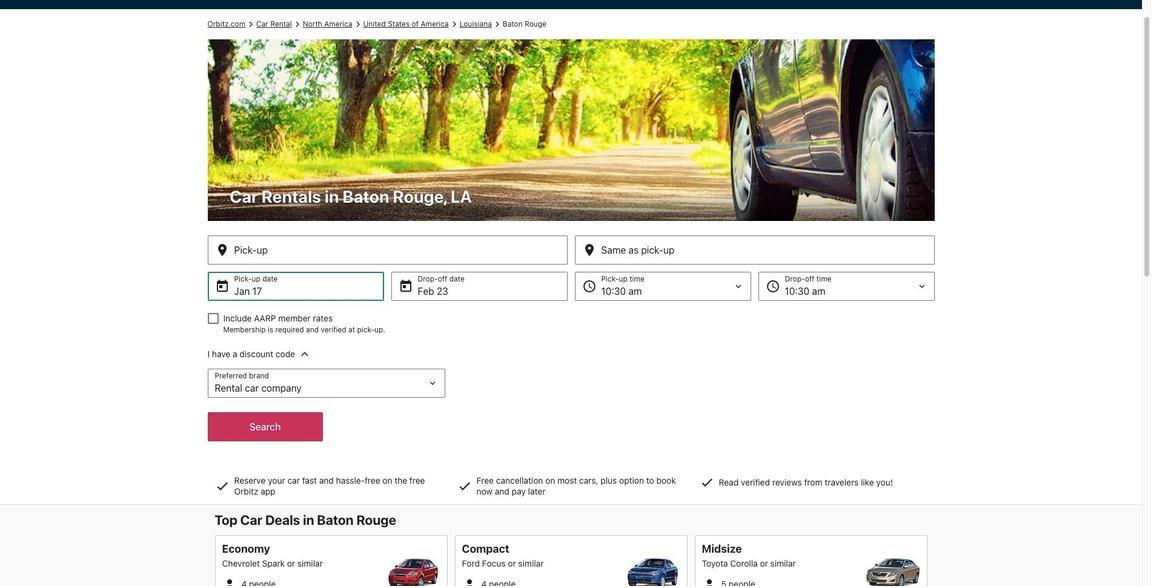 Task type: describe. For each thing, give the bounding box(es) containing it.
2 directional image from the left
[[492, 19, 503, 30]]

small image for toyota corolla image in the bottom right of the page
[[702, 577, 716, 586]]

small image for ford focus image
[[462, 577, 477, 586]]

2 directional image from the left
[[292, 19, 303, 30]]

breadcrumbs region
[[0, 9, 1142, 505]]

toyota corolla image
[[865, 559, 920, 586]]

1 directional image from the left
[[245, 19, 256, 30]]

ford focus image
[[626, 559, 680, 586]]

active image
[[298, 347, 312, 362]]



Task type: vqa. For each thing, say whether or not it's contained in the screenshot.
directional image to the middle
yes



Task type: locate. For each thing, give the bounding box(es) containing it.
directional image
[[245, 19, 256, 30], [292, 19, 303, 30], [352, 19, 363, 30]]

3 small image from the left
[[702, 577, 716, 586]]

chevrolet spark image
[[386, 559, 440, 586]]

main content
[[0, 9, 1142, 586]]

1 directional image from the left
[[449, 19, 460, 30]]

1 horizontal spatial directional image
[[492, 19, 503, 30]]

2 horizontal spatial small image
[[702, 577, 716, 586]]

2 small image from the left
[[462, 577, 477, 586]]

1 horizontal spatial directional image
[[292, 19, 303, 30]]

small image
[[222, 577, 237, 586], [462, 577, 477, 586], [702, 577, 716, 586]]

2 horizontal spatial directional image
[[352, 19, 363, 30]]

0 horizontal spatial directional image
[[245, 19, 256, 30]]

1 horizontal spatial small image
[[462, 577, 477, 586]]

1 small image from the left
[[222, 577, 237, 586]]

directional image
[[449, 19, 460, 30], [492, 19, 503, 30]]

small image for the chevrolet spark image
[[222, 577, 237, 586]]

3 directional image from the left
[[352, 19, 363, 30]]

0 horizontal spatial small image
[[222, 577, 237, 586]]

0 horizontal spatial directional image
[[449, 19, 460, 30]]



